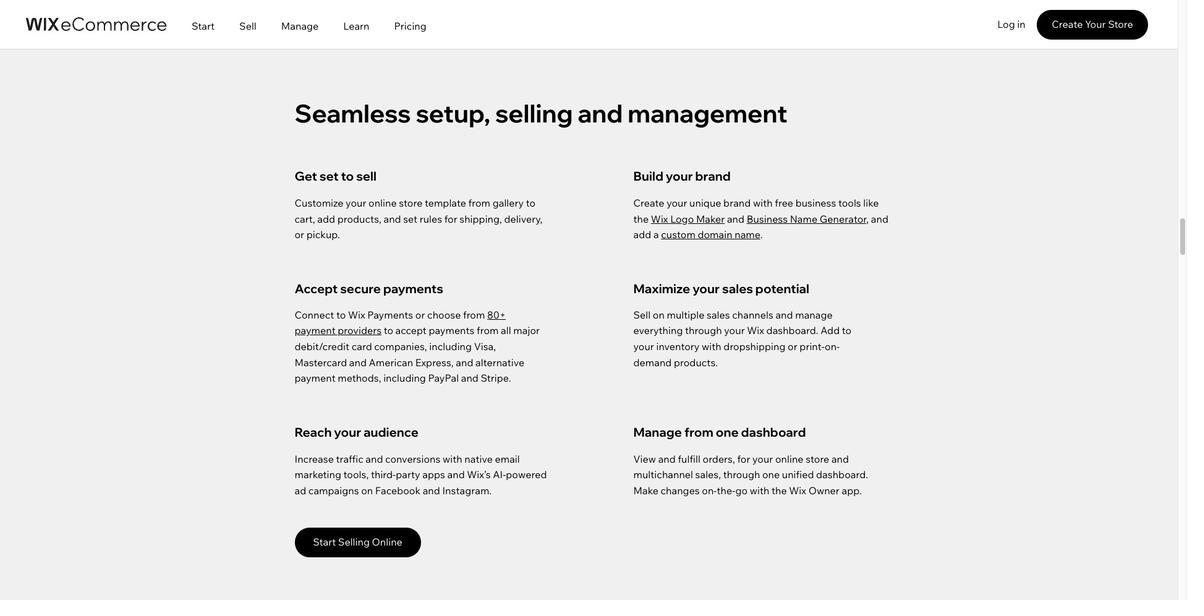 Task type: vqa. For each thing, say whether or not it's contained in the screenshot.
the Editorial
no



Task type: locate. For each thing, give the bounding box(es) containing it.
1 vertical spatial or
[[416, 309, 425, 321]]

on-
[[825, 340, 840, 353], [702, 484, 717, 497]]

0 vertical spatial through
[[686, 324, 722, 337]]

0 vertical spatial sales
[[723, 281, 754, 296]]

1 vertical spatial payment
[[295, 372, 336, 384]]

create your store link
[[1038, 10, 1149, 40]]

0 horizontal spatial on-
[[702, 484, 717, 497]]

1 horizontal spatial online
[[776, 453, 804, 465]]

payments up connect to wix payments or choose from
[[384, 281, 444, 296]]

0 vertical spatial or
[[295, 228, 304, 241]]

everything
[[634, 324, 683, 337]]

2 payment from the top
[[295, 372, 336, 384]]

including
[[430, 340, 472, 353], [384, 372, 426, 384]]

1 vertical spatial add
[[634, 228, 652, 241]]

wix down unified
[[790, 484, 807, 497]]

add left a
[[634, 228, 652, 241]]

brand up wix logo maker and business name generator
[[724, 197, 751, 209]]

sell for sell on multiple sales channels and manage everything through your wix dashboard. add to your inventory with dropshipping or print-on- demand products.
[[634, 309, 651, 321]]

online inside customize your online store template from gallery to cart, add products, and set rules for shipping, delivery, or pickup.
[[369, 197, 397, 209]]

pricing
[[394, 19, 427, 32]]

ad
[[295, 484, 306, 497]]

start for start selling online
[[313, 536, 336, 548]]

express,
[[416, 356, 454, 368]]

manage
[[281, 19, 319, 32], [634, 424, 682, 440]]

2 vertical spatial or
[[788, 340, 798, 353]]

with inside the create your unique brand with free business tools like the
[[754, 197, 773, 209]]

sell
[[239, 19, 257, 32], [634, 309, 651, 321]]

the
[[634, 213, 649, 225], [772, 484, 787, 497]]

0 vertical spatial add
[[318, 213, 335, 225]]

your up multiple
[[693, 281, 720, 296]]

or left print-
[[788, 340, 798, 353]]

0 horizontal spatial create
[[634, 197, 665, 209]]

1 vertical spatial payments
[[429, 324, 475, 337]]

demand
[[634, 356, 672, 368]]

log
[[998, 18, 1016, 30]]

1 vertical spatial on-
[[702, 484, 717, 497]]

dashboard. up print-
[[767, 324, 819, 337]]

80+ payment providers
[[295, 309, 506, 337]]

1 vertical spatial for
[[738, 453, 751, 465]]

the inside the create your unique brand with free business tools like the
[[634, 213, 649, 225]]

1 horizontal spatial manage
[[634, 424, 682, 440]]

0 horizontal spatial including
[[384, 372, 426, 384]]

to inside to accept payments from all major debit/credit card companies, including visa, mastercard and american express, and alternative payment methods, including paypal and stripe.
[[384, 324, 394, 337]]

multichannel
[[634, 469, 694, 481]]

to
[[341, 168, 354, 184], [526, 197, 536, 209], [337, 309, 346, 321], [384, 324, 394, 337], [843, 324, 852, 337]]

1 vertical spatial sales
[[707, 309, 730, 321]]

1 horizontal spatial on-
[[825, 340, 840, 353]]

brand
[[696, 168, 731, 184], [724, 197, 751, 209]]

0 horizontal spatial for
[[445, 213, 458, 225]]

1 horizontal spatial including
[[430, 340, 472, 353]]

custom domain name .
[[662, 228, 763, 241]]

to up delivery,
[[526, 197, 536, 209]]

payment
[[295, 324, 336, 337], [295, 372, 336, 384]]

from up the visa,
[[477, 324, 499, 337]]

one left unified
[[763, 469, 780, 481]]

one inside view and fulfill orders, for your online store and multichannel sales, through one unified dashboard. make changes on-the-go with the wix owner app.
[[763, 469, 780, 481]]

on- down the sales,
[[702, 484, 717, 497]]

1 vertical spatial start
[[313, 536, 336, 548]]

payment down mastercard
[[295, 372, 336, 384]]

store up rules
[[399, 197, 423, 209]]

traffic
[[336, 453, 364, 465]]

card
[[352, 340, 372, 353]]

connect
[[295, 309, 334, 321]]

products,
[[338, 213, 382, 225]]

conversions
[[386, 453, 441, 465]]

seamless setup, selling and management
[[295, 98, 788, 129]]

your down dashboard
[[753, 453, 774, 465]]

stripe.
[[481, 372, 511, 384]]

create inside create your store link
[[1053, 18, 1084, 30]]

create left your on the right top of page
[[1053, 18, 1084, 30]]

create your store
[[1053, 18, 1134, 30]]

american
[[369, 356, 413, 368]]

and inside , and add a
[[872, 213, 889, 225]]

set left rules
[[404, 213, 418, 225]]

manage left learn
[[281, 19, 319, 32]]

with up apps
[[443, 453, 463, 465]]

0 vertical spatial on
[[653, 309, 665, 321]]

your up products, in the left top of the page
[[346, 197, 367, 209]]

dashboard. up app.
[[817, 469, 869, 481]]

start selling online link
[[295, 527, 421, 557]]

sales
[[723, 281, 754, 296], [707, 309, 730, 321]]

log in
[[998, 18, 1026, 30]]

facebook
[[375, 484, 421, 497]]

for inside customize your online store template from gallery to cart, add products, and set rules for shipping, delivery, or pickup.
[[445, 213, 458, 225]]

tools
[[839, 197, 862, 209]]

0 vertical spatial payments
[[384, 281, 444, 296]]

name
[[735, 228, 761, 241]]

from inside to accept payments from all major debit/credit card companies, including visa, mastercard and american express, and alternative payment methods, including paypal and stripe.
[[477, 324, 499, 337]]

or
[[295, 228, 304, 241], [416, 309, 425, 321], [788, 340, 798, 353]]

alternative
[[476, 356, 525, 368]]

0 horizontal spatial store
[[399, 197, 423, 209]]

manage from one dashboard
[[634, 424, 806, 440]]

1 vertical spatial on
[[361, 484, 373, 497]]

1 horizontal spatial for
[[738, 453, 751, 465]]

0 vertical spatial start
[[192, 19, 215, 32]]

on- inside sell on multiple sales channels and manage everything through your wix dashboard. add to your inventory with dropshipping or print-on- demand products.
[[825, 340, 840, 353]]

learn
[[344, 19, 370, 32]]

sell
[[356, 168, 377, 184]]

on
[[653, 309, 665, 321], [361, 484, 373, 497]]

add inside customize your online store template from gallery to cart, add products, and set rules for shipping, delivery, or pickup.
[[318, 213, 335, 225]]

from up shipping,
[[469, 197, 491, 209]]

0 vertical spatial the
[[634, 213, 649, 225]]

1 vertical spatial one
[[763, 469, 780, 481]]

to right add
[[843, 324, 852, 337]]

domain
[[698, 228, 733, 241]]

to down payments
[[384, 324, 394, 337]]

selling
[[338, 536, 370, 548]]

and inside sell on multiple sales channels and manage everything through your wix dashboard. add to your inventory with dropshipping or print-on- demand products.
[[776, 309, 794, 321]]

0 vertical spatial one
[[716, 424, 739, 440]]

create
[[1053, 18, 1084, 30], [634, 197, 665, 209]]

1 vertical spatial through
[[724, 469, 761, 481]]

1 vertical spatial brand
[[724, 197, 751, 209]]

owner
[[809, 484, 840, 497]]

1 vertical spatial create
[[634, 197, 665, 209]]

1 horizontal spatial on
[[653, 309, 665, 321]]

manage up 'view'
[[634, 424, 682, 440]]

1 vertical spatial store
[[806, 453, 830, 465]]

1 payment from the top
[[295, 324, 336, 337]]

or inside customize your online store template from gallery to cart, add products, and set rules for shipping, delivery, or pickup.
[[295, 228, 304, 241]]

with right the 'go'
[[750, 484, 770, 497]]

for inside view and fulfill orders, for your online store and multichannel sales, through one unified dashboard. make changes on-the-go with the wix owner app.
[[738, 453, 751, 465]]

or up accept on the bottom of page
[[416, 309, 425, 321]]

set right get
[[320, 168, 339, 184]]

create down build
[[634, 197, 665, 209]]

for down template
[[445, 213, 458, 225]]

1 vertical spatial set
[[404, 213, 418, 225]]

1 horizontal spatial create
[[1053, 18, 1084, 30]]

brand up unique
[[696, 168, 731, 184]]

orders,
[[703, 453, 736, 465]]

increase traffic and conversions with native email marketing tools, third-party apps and wix's ai-powered ad campaigns on facebook and instagram.
[[295, 453, 547, 497]]

0 horizontal spatial sell
[[239, 19, 257, 32]]

1 horizontal spatial add
[[634, 228, 652, 241]]

with up products. at the right bottom of the page
[[702, 340, 722, 353]]

2 horizontal spatial or
[[788, 340, 798, 353]]

online up unified
[[776, 453, 804, 465]]

0 horizontal spatial add
[[318, 213, 335, 225]]

0 horizontal spatial or
[[295, 228, 304, 241]]

on down tools,
[[361, 484, 373, 497]]

1 vertical spatial including
[[384, 372, 426, 384]]

including down american
[[384, 372, 426, 384]]

rules
[[420, 213, 442, 225]]

dashboard. inside sell on multiple sales channels and manage everything through your wix dashboard. add to your inventory with dropshipping or print-on- demand products.
[[767, 324, 819, 337]]

0 vertical spatial online
[[369, 197, 397, 209]]

online up products, in the left top of the page
[[369, 197, 397, 209]]

build your brand
[[634, 168, 731, 184]]

0 horizontal spatial start
[[192, 19, 215, 32]]

tools,
[[344, 469, 369, 481]]

like
[[864, 197, 879, 209]]

payments inside to accept payments from all major debit/credit card companies, including visa, mastercard and american express, and alternative payment methods, including paypal and stripe.
[[429, 324, 475, 337]]

payment down connect
[[295, 324, 336, 337]]

0 vertical spatial on-
[[825, 340, 840, 353]]

view
[[634, 453, 656, 465]]

0 horizontal spatial online
[[369, 197, 397, 209]]

companies,
[[375, 340, 427, 353]]

1 horizontal spatial store
[[806, 453, 830, 465]]

store
[[1109, 18, 1134, 30]]

1 horizontal spatial one
[[763, 469, 780, 481]]

brand inside the create your unique brand with free business tools like the
[[724, 197, 751, 209]]

apps
[[423, 469, 445, 481]]

the-
[[717, 484, 736, 497]]

for right orders,
[[738, 453, 751, 465]]

your up 'demand'
[[634, 340, 654, 353]]

0 vertical spatial store
[[399, 197, 423, 209]]

log in link
[[987, 10, 1037, 40]]

0 horizontal spatial through
[[686, 324, 722, 337]]

custom
[[662, 228, 696, 241]]

or down cart, at the top of page
[[295, 228, 304, 241]]

create inside the create your unique brand with free business tools like the
[[634, 197, 665, 209]]

manage for manage from one dashboard
[[634, 424, 682, 440]]

one
[[716, 424, 739, 440], [763, 469, 780, 481]]

on up everything
[[653, 309, 665, 321]]

dashboard. inside view and fulfill orders, for your online store and multichannel sales, through one unified dashboard. make changes on-the-go with the wix owner app.
[[817, 469, 869, 481]]

start for start
[[192, 19, 215, 32]]

wix
[[651, 213, 669, 225], [348, 309, 365, 321], [748, 324, 765, 337], [790, 484, 807, 497]]

with up wix logo maker and business name generator
[[754, 197, 773, 209]]

payments down choose
[[429, 324, 475, 337]]

0 vertical spatial sell
[[239, 19, 257, 32]]

1 horizontal spatial sell
[[634, 309, 651, 321]]

0 horizontal spatial the
[[634, 213, 649, 225]]

0 horizontal spatial on
[[361, 484, 373, 497]]

shipping,
[[460, 213, 502, 225]]

through up the 'go'
[[724, 469, 761, 481]]

0 vertical spatial create
[[1053, 18, 1084, 30]]

one up orders,
[[716, 424, 739, 440]]

0 vertical spatial for
[[445, 213, 458, 225]]

1 vertical spatial dashboard.
[[817, 469, 869, 481]]

0 vertical spatial manage
[[281, 19, 319, 32]]

1 horizontal spatial through
[[724, 469, 761, 481]]

0 vertical spatial payment
[[295, 324, 336, 337]]

add
[[821, 324, 840, 337]]

your inside customize your online store template from gallery to cart, add products, and set rules for shipping, delivery, or pickup.
[[346, 197, 367, 209]]

free
[[775, 197, 794, 209]]

sales down maximize your sales potential
[[707, 309, 730, 321]]

1 horizontal spatial start
[[313, 536, 336, 548]]

0 vertical spatial including
[[430, 340, 472, 353]]

your up the logo
[[667, 197, 688, 209]]

through down multiple
[[686, 324, 722, 337]]

sell for sell
[[239, 19, 257, 32]]

major
[[514, 324, 540, 337]]

on inside "increase traffic and conversions with native email marketing tools, third-party apps and wix's ai-powered ad campaigns on facebook and instagram."
[[361, 484, 373, 497]]

0 horizontal spatial manage
[[281, 19, 319, 32]]

store up unified
[[806, 453, 830, 465]]

1 vertical spatial sell
[[634, 309, 651, 321]]

1 horizontal spatial the
[[772, 484, 787, 497]]

add up pickup.
[[318, 213, 335, 225]]

start inside start selling online link
[[313, 536, 336, 548]]

business
[[796, 197, 837, 209]]

1 vertical spatial the
[[772, 484, 787, 497]]

your down channels
[[725, 324, 745, 337]]

1 vertical spatial online
[[776, 453, 804, 465]]

1 vertical spatial manage
[[634, 424, 682, 440]]

payment inside to accept payments from all major debit/credit card companies, including visa, mastercard and american express, and alternative payment methods, including paypal and stripe.
[[295, 372, 336, 384]]

0 vertical spatial set
[[320, 168, 339, 184]]

dropshipping
[[724, 340, 786, 353]]

wix up a
[[651, 213, 669, 225]]

with inside view and fulfill orders, for your online store and multichannel sales, through one unified dashboard. make changes on-the-go with the wix owner app.
[[750, 484, 770, 497]]

visa,
[[474, 340, 496, 353]]

the down unified
[[772, 484, 787, 497]]

maximize
[[634, 281, 691, 296]]

audience
[[364, 424, 419, 440]]

including up express,
[[430, 340, 472, 353]]

sales up channels
[[723, 281, 754, 296]]

sell inside sell on multiple sales channels and manage everything through your wix dashboard. add to your inventory with dropshipping or print-on- demand products.
[[634, 309, 651, 321]]

on- down add
[[825, 340, 840, 353]]

the left the logo
[[634, 213, 649, 225]]

the inside view and fulfill orders, for your online store and multichannel sales, through one unified dashboard. make changes on-the-go with the wix owner app.
[[772, 484, 787, 497]]

0 vertical spatial dashboard.
[[767, 324, 819, 337]]

with
[[754, 197, 773, 209], [702, 340, 722, 353], [443, 453, 463, 465], [750, 484, 770, 497]]

payments
[[384, 281, 444, 296], [429, 324, 475, 337]]

1 horizontal spatial set
[[404, 213, 418, 225]]

paypal
[[428, 372, 459, 384]]

wix up the dropshipping
[[748, 324, 765, 337]]



Task type: describe. For each thing, give the bounding box(es) containing it.
online inside view and fulfill orders, for your online store and multichannel sales, through one unified dashboard. make changes on-the-go with the wix owner app.
[[776, 453, 804, 465]]

choose
[[428, 309, 461, 321]]

reach your audience
[[295, 424, 419, 440]]

create for create your unique brand with free business tools like the
[[634, 197, 665, 209]]

logo
[[671, 213, 694, 225]]

wix up providers
[[348, 309, 365, 321]]

sales,
[[696, 469, 721, 481]]

0 horizontal spatial one
[[716, 424, 739, 440]]

create for create your store
[[1053, 18, 1084, 30]]

to inside customize your online store template from gallery to cart, add products, and set rules for shipping, delivery, or pickup.
[[526, 197, 536, 209]]

accept
[[295, 281, 338, 296]]

1 horizontal spatial or
[[416, 309, 425, 321]]

manage for manage
[[281, 19, 319, 32]]

create your unique brand with free business tools like the
[[634, 197, 879, 225]]

wix inside sell on multiple sales channels and manage everything through your wix dashboard. add to your inventory with dropshipping or print-on- demand products.
[[748, 324, 765, 337]]

wix logo maker link
[[651, 213, 725, 225]]

reach
[[295, 424, 332, 440]]

get set to sell
[[295, 168, 377, 184]]

or inside sell on multiple sales channels and manage everything through your wix dashboard. add to your inventory with dropshipping or print-on- demand products.
[[788, 340, 798, 353]]

, and add a
[[634, 213, 889, 241]]

business
[[747, 213, 788, 225]]

wix's
[[467, 469, 491, 481]]

business name generator link
[[747, 213, 867, 225]]

app.
[[842, 484, 862, 497]]

marketing
[[295, 469, 342, 481]]

mastercard
[[295, 356, 347, 368]]

accept secure payments
[[295, 281, 444, 296]]

all
[[501, 324, 511, 337]]

.
[[761, 228, 763, 241]]

generator
[[820, 213, 867, 225]]

providers
[[338, 324, 382, 337]]

get
[[295, 168, 317, 184]]

multiple
[[667, 309, 705, 321]]

name
[[791, 213, 818, 225]]

80+
[[488, 309, 506, 321]]

increase
[[295, 453, 334, 465]]

powered
[[506, 469, 547, 481]]

with inside "increase traffic and conversions with native email marketing tools, third-party apps and wix's ai-powered ad campaigns on facebook and instagram."
[[443, 453, 463, 465]]

payments for accept
[[429, 324, 475, 337]]

80+ payment providers link
[[295, 309, 506, 337]]

view and fulfill orders, for your online store and multichannel sales, through one unified dashboard. make changes on-the-go with the wix owner app.
[[634, 453, 869, 497]]

accept
[[396, 324, 427, 337]]

your right build
[[666, 168, 693, 184]]

and inside customize your online store template from gallery to cart, add products, and set rules for shipping, delivery, or pickup.
[[384, 213, 401, 225]]

pricing link
[[382, 2, 439, 49]]

payments for secure
[[384, 281, 444, 296]]

store inside view and fulfill orders, for your online store and multichannel sales, through one unified dashboard. make changes on-the-go with the wix owner app.
[[806, 453, 830, 465]]

connect to wix payments or choose from
[[295, 309, 488, 321]]

pickup.
[[307, 228, 340, 241]]

make
[[634, 484, 659, 497]]

secure
[[340, 281, 381, 296]]

0 horizontal spatial set
[[320, 168, 339, 184]]

from inside customize your online store template from gallery to cart, add products, and set rules for shipping, delivery, or pickup.
[[469, 197, 491, 209]]

debit/credit
[[295, 340, 350, 353]]

inventory
[[657, 340, 700, 353]]

go
[[736, 484, 748, 497]]

with inside sell on multiple sales channels and manage everything through your wix dashboard. add to your inventory with dropshipping or print-on- demand products.
[[702, 340, 722, 353]]

to left sell
[[341, 168, 354, 184]]

selling
[[496, 98, 573, 129]]

through inside sell on multiple sales channels and manage everything through your wix dashboard. add to your inventory with dropshipping or print-on- demand products.
[[686, 324, 722, 337]]

maximize your sales potential
[[634, 281, 810, 296]]

set inside customize your online store template from gallery to cart, add products, and set rules for shipping, delivery, or pickup.
[[404, 213, 418, 225]]

your
[[1086, 18, 1107, 30]]

start selling online
[[313, 536, 403, 548]]

template
[[425, 197, 467, 209]]

to up providers
[[337, 309, 346, 321]]

cart,
[[295, 213, 315, 225]]

,
[[867, 213, 869, 225]]

store inside customize your online store template from gallery to cart, add products, and set rules for shipping, delivery, or pickup.
[[399, 197, 423, 209]]

potential
[[756, 281, 810, 296]]

fulfill
[[678, 453, 701, 465]]

ai-
[[493, 469, 506, 481]]

setup,
[[416, 98, 491, 129]]

your inside view and fulfill orders, for your online store and multichannel sales, through one unified dashboard. make changes on-the-go with the wix owner app.
[[753, 453, 774, 465]]

payments
[[368, 309, 413, 321]]

a
[[654, 228, 659, 241]]

add inside , and add a
[[634, 228, 652, 241]]

to inside sell on multiple sales channels and manage everything through your wix dashboard. add to your inventory with dropshipping or print-on- demand products.
[[843, 324, 852, 337]]

wix inside view and fulfill orders, for your online store and multichannel sales, through one unified dashboard. make changes on-the-go with the wix owner app.
[[790, 484, 807, 497]]

gallery
[[493, 197, 524, 209]]

management
[[628, 98, 788, 129]]

through inside view and fulfill orders, for your online store and multichannel sales, through one unified dashboard. make changes on-the-go with the wix owner app.
[[724, 469, 761, 481]]

unified
[[783, 469, 814, 481]]

to accept payments from all major debit/credit card companies, including visa, mastercard and american express, and alternative payment methods, including paypal and stripe.
[[295, 324, 540, 384]]

campaigns
[[309, 484, 359, 497]]

products.
[[674, 356, 718, 368]]

on inside sell on multiple sales channels and manage everything through your wix dashboard. add to your inventory with dropshipping or print-on- demand products.
[[653, 309, 665, 321]]

customize
[[295, 197, 344, 209]]

online
[[372, 536, 403, 548]]

print-
[[800, 340, 825, 353]]

instagram.
[[443, 484, 492, 497]]

payment inside the 80+ payment providers
[[295, 324, 336, 337]]

changes
[[661, 484, 700, 497]]

on- inside view and fulfill orders, for your online store and multichannel sales, through one unified dashboard. make changes on-the-go with the wix owner app.
[[702, 484, 717, 497]]

from left 80+
[[463, 309, 485, 321]]

manage
[[796, 309, 833, 321]]

in
[[1018, 18, 1026, 30]]

email
[[495, 453, 520, 465]]

your up traffic
[[334, 424, 361, 440]]

0 vertical spatial brand
[[696, 168, 731, 184]]

party
[[396, 469, 421, 481]]

seamless
[[295, 98, 411, 129]]

from up fulfill
[[685, 424, 714, 440]]

your inside the create your unique brand with free business tools like the
[[667, 197, 688, 209]]

third-
[[371, 469, 396, 481]]

sales inside sell on multiple sales channels and manage everything through your wix dashboard. add to your inventory with dropshipping or print-on- demand products.
[[707, 309, 730, 321]]



